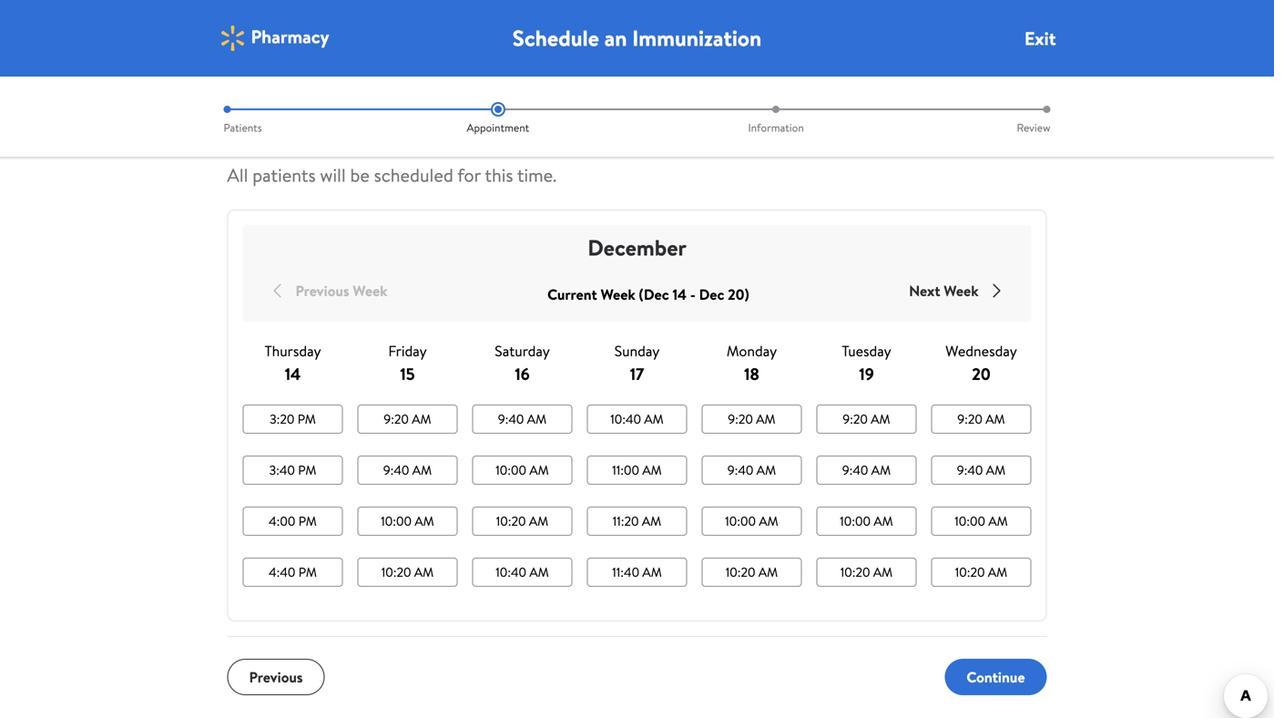 Task type: vqa. For each thing, say whether or not it's contained in the screenshot.


Task type: describe. For each thing, give the bounding box(es) containing it.
10:00 for the tuesday, dec 19 2023, 10:00 am element
[[841, 512, 871, 530]]

am for saturday, dec 16 2023, 9:40 am element
[[527, 410, 547, 428]]

pm for 3:20 pm
[[298, 410, 316, 428]]

am for friday, dec 15 2023, 10:00 am element
[[415, 512, 434, 530]]

9:20 am for tuesday, dec 19 2023, 9:20 am element
[[843, 410, 891, 428]]

am for friday, dec 15 2023, 9:20 am element
[[412, 410, 432, 428]]

immunization
[[633, 23, 762, 53]]

10:20 for saturday, dec 16 2023, 10:20 am element
[[496, 512, 526, 530]]

previous week button
[[252, 276, 402, 305]]

4:40
[[269, 563, 296, 581]]

patients list item
[[220, 102, 359, 135]]

thursday, dec 14 2023, 4:00 pm element
[[269, 512, 317, 530]]

previous for previous week
[[296, 281, 350, 301]]

9:20 am button for wednesday, dec 20 2023, 9:40 am element
[[932, 405, 1032, 434]]

10:00 am button for tuesday, dec 19 2023, 9:40 am element 9:20 am button
[[817, 507, 917, 536]]

review
[[1017, 120, 1051, 135]]

review list item
[[916, 102, 1055, 135]]

an
[[605, 23, 627, 53]]

for
[[458, 162, 481, 188]]

9:20 for monday, dec 18 2023, 9:20 am element
[[729, 410, 754, 428]]

9:40 for tuesday, dec 19 2023, 9:40 am element
[[843, 461, 869, 479]]

all patients will be scheduled for this time.
[[227, 162, 557, 188]]

wednesday, dec 20 2023, 9:40 am element
[[958, 461, 1006, 479]]

appointment
[[467, 120, 530, 135]]

current
[[548, 284, 598, 304]]

tuesday, dec 19 2023, 9:20 am element
[[843, 410, 891, 428]]

9:40 am button down 16
[[473, 405, 573, 434]]

3:20 pm button
[[243, 405, 343, 434]]

10:20 for monday, dec 18 2023, 10:20 am element
[[726, 563, 756, 581]]

thursday, dec 14 2023, 3:20 pm element
[[270, 410, 316, 428]]

10:20 am button for 10:00 am button corresponding to 9:20 am button for monday, dec 18 2023, 9:40 am element
[[702, 558, 802, 587]]

scheduled
[[374, 162, 454, 188]]

10:20 am button for tuesday, dec 19 2023, 9:40 am element 9:20 am button's 10:00 am button
[[817, 558, 917, 587]]

this
[[485, 162, 514, 188]]

appointment list item
[[359, 102, 637, 135]]

14 inside "thursday 14"
[[285, 363, 301, 386]]

10:40 for "sunday, dec 17 2023, 10:40 am" element
[[611, 410, 642, 428]]

3:20 pm
[[270, 410, 316, 428]]

9:40 am for monday, dec 18 2023, 9:40 am element
[[728, 461, 777, 479]]

10:00 for wednesday, dec 20 2023, 10:00 am element
[[955, 512, 986, 530]]

10:20 am for friday, dec 15 2023, 10:20 am element on the bottom left
[[382, 563, 434, 581]]

19
[[860, 363, 875, 386]]

am for tuesday, dec 19 2023, 10:20 am element
[[874, 563, 893, 581]]

december
[[588, 232, 687, 263]]

11:00
[[613, 461, 640, 479]]

9:20 am for friday, dec 15 2023, 9:20 am element
[[384, 410, 432, 428]]

18
[[745, 363, 760, 386]]

saturday 16
[[495, 341, 550, 386]]

am for the tuesday, dec 19 2023, 10:00 am element
[[874, 512, 894, 530]]

friday, dec 15 2023, 10:20 am element
[[382, 563, 434, 581]]

10:40 am for 'saturday, dec 16 2023, 10:40 am' element
[[496, 563, 549, 581]]

9:40 am button for tuesday, dec 19 2023, 9:40 am element 9:20 am button
[[817, 456, 917, 485]]

10:40 am for "sunday, dec 17 2023, 10:40 am" element
[[611, 410, 664, 428]]

pm for 4:40 pm
[[299, 563, 317, 581]]

17
[[630, 363, 645, 386]]

week for previous
[[353, 281, 388, 301]]

10:00 am for monday, dec 18 2023, 10:00 am element
[[726, 512, 779, 530]]

patients
[[253, 162, 316, 188]]

saturday, dec 16 2023, 10:00 am element
[[496, 461, 549, 479]]

patients
[[224, 120, 262, 135]]

10:20 am button for friday, dec 15 2023, 9:40 am element 9:20 am button 10:00 am button
[[358, 558, 458, 587]]

10:00 am button for 9:20 am button for monday, dec 18 2023, 9:40 am element
[[702, 507, 802, 536]]

9:40 am for saturday, dec 16 2023, 9:40 am element
[[498, 410, 547, 428]]

friday
[[389, 341, 427, 361]]

wednesday, dec 20 2023, 9:20 am element
[[958, 410, 1006, 428]]

20
[[973, 363, 991, 386]]

am for friday, dec 15 2023, 10:20 am element on the bottom left
[[415, 563, 434, 581]]

9:20 for friday, dec 15 2023, 9:20 am element
[[384, 410, 409, 428]]

15
[[400, 363, 415, 386]]

list containing patients
[[220, 102, 1055, 135]]

sunday
[[615, 341, 660, 361]]

thursday, dec 14 2023, 4:40 pm element
[[269, 563, 317, 581]]

9:40 for friday, dec 15 2023, 9:40 am element
[[384, 461, 410, 479]]

pharmacy
[[251, 24, 330, 49]]

20)
[[728, 284, 750, 304]]

sunday, dec 17 2023, 11:20 am element
[[613, 512, 662, 530]]

tuesday 19
[[842, 341, 892, 386]]

9:20 am button for monday, dec 18 2023, 9:40 am element
[[702, 405, 802, 434]]

information
[[749, 120, 805, 135]]

10:20 for tuesday, dec 19 2023, 10:20 am element
[[841, 563, 871, 581]]

tuesday, dec 19 2023, 10:20 am element
[[841, 563, 893, 581]]

schedule
[[513, 23, 600, 53]]

am for tuesday, dec 19 2023, 9:20 am element
[[871, 410, 891, 428]]

wednesday
[[946, 341, 1018, 361]]

saturday, dec 16 2023, 9:40 am element
[[498, 410, 547, 428]]

10:20 for friday, dec 15 2023, 10:20 am element on the bottom left
[[382, 563, 411, 581]]

friday 15
[[389, 341, 427, 386]]

11:00 am button
[[587, 456, 688, 485]]

be
[[350, 162, 370, 188]]

16
[[515, 363, 530, 386]]

10:00 am for the tuesday, dec 19 2023, 10:00 am element
[[841, 512, 894, 530]]

exit
[[1025, 26, 1057, 51]]

9:40 am button for 9:20 am button for wednesday, dec 20 2023, 9:40 am element
[[932, 456, 1032, 485]]

monday, dec 18 2023, 9:20 am element
[[729, 410, 776, 428]]

9:40 for saturday, dec 16 2023, 9:40 am element
[[498, 410, 524, 428]]

saturday
[[495, 341, 550, 361]]

3:40
[[269, 461, 295, 479]]

4:00 pm
[[269, 512, 317, 530]]

am for "sunday, dec 17 2023, 10:40 am" element
[[645, 410, 664, 428]]

monday, dec 18 2023, 10:20 am element
[[726, 563, 779, 581]]

11:40 am button
[[587, 558, 688, 587]]

9:20 am for wednesday, dec 20 2023, 9:20 am element
[[958, 410, 1006, 428]]

am for wednesday, dec 20 2023, 9:20 am element
[[986, 410, 1006, 428]]

10:00 for saturday, dec 16 2023, 10:00 am element
[[496, 461, 527, 479]]



Task type: locate. For each thing, give the bounding box(es) containing it.
10:20 am button
[[473, 507, 573, 536], [358, 558, 458, 587], [702, 558, 802, 587], [817, 558, 917, 587], [932, 558, 1032, 587]]

pm right 4:00 on the bottom of page
[[299, 512, 317, 530]]

9:20 am down 20
[[958, 410, 1006, 428]]

3 9:20 am from the left
[[843, 410, 891, 428]]

10:00 am for friday, dec 15 2023, 10:00 am element
[[381, 512, 434, 530]]

1 9:20 am from the left
[[384, 410, 432, 428]]

9:40 am for tuesday, dec 19 2023, 9:40 am element
[[843, 461, 891, 479]]

am inside 11:20 am button
[[642, 512, 662, 530]]

tuesday, dec 19 2023, 10:00 am element
[[841, 512, 894, 530]]

9:20 am button down "18" at the right
[[702, 405, 802, 434]]

9:20 am
[[384, 410, 432, 428], [729, 410, 776, 428], [843, 410, 891, 428], [958, 410, 1006, 428]]

9:40 am button up the tuesday, dec 19 2023, 10:00 am element
[[817, 456, 917, 485]]

am for wednesday, dec 20 2023, 9:40 am element
[[987, 461, 1006, 479]]

next
[[910, 281, 941, 301]]

9:20 am button down 15
[[358, 405, 458, 434]]

10:20 am down saturday, dec 16 2023, 10:00 am element
[[496, 512, 549, 530]]

14 down the thursday at left
[[285, 363, 301, 386]]

am down friday, dec 15 2023, 10:00 am element
[[415, 563, 434, 581]]

10:40 am button down 17
[[587, 405, 688, 434]]

9:40 am
[[498, 410, 547, 428], [384, 461, 432, 479], [728, 461, 777, 479], [843, 461, 891, 479], [958, 461, 1006, 479]]

-
[[691, 284, 696, 304]]

9:20 am button
[[358, 405, 458, 434], [702, 405, 802, 434], [817, 405, 917, 434], [932, 405, 1032, 434]]

sunday, dec 17 2023, 11:40 am element
[[613, 563, 662, 581]]

9:20 down 20
[[958, 410, 983, 428]]

am inside 11:40 am "button"
[[643, 563, 662, 581]]

11:40
[[613, 563, 640, 581]]

10:40 am button
[[587, 405, 688, 434], [473, 558, 573, 587]]

am down saturday, dec 16 2023, 9:40 am element
[[530, 461, 549, 479]]

11:20 am button
[[587, 507, 688, 536]]

10:20 am down monday, dec 18 2023, 10:00 am element
[[726, 563, 779, 581]]

am down friday, dec 15 2023, 9:40 am element
[[415, 512, 434, 530]]

am right 11:00
[[643, 461, 662, 479]]

14 left -
[[673, 284, 687, 304]]

pm for 4:00 pm
[[299, 512, 317, 530]]

time.
[[518, 162, 557, 188]]

am up 'saturday, dec 16 2023, 10:40 am' element
[[529, 512, 549, 530]]

9:20 am down "18" at the right
[[729, 410, 776, 428]]

2 9:20 am from the left
[[729, 410, 776, 428]]

am for monday, dec 18 2023, 9:40 am element
[[757, 461, 777, 479]]

10:00 am for wednesday, dec 20 2023, 10:00 am element
[[955, 512, 1009, 530]]

9:40 am down 16
[[498, 410, 547, 428]]

11:00 am
[[613, 461, 662, 479]]

0 vertical spatial 14
[[673, 284, 687, 304]]

9:40 up wednesday, dec 20 2023, 10:00 am element
[[958, 461, 984, 479]]

10:00 am button up monday, dec 18 2023, 10:20 am element
[[702, 507, 802, 536]]

thursday 14
[[265, 341, 321, 386]]

previous week
[[296, 281, 388, 301]]

3:20
[[270, 410, 295, 428]]

am up sunday, dec 17 2023, 11:00 am element
[[645, 410, 664, 428]]

am down the tuesday, dec 19 2023, 10:00 am element
[[874, 563, 893, 581]]

use arrow keys to navigate between time slots and press either enter or space to select group
[[243, 405, 1032, 718]]

9:40 am button up wednesday, dec 20 2023, 10:00 am element
[[932, 456, 1032, 485]]

will
[[320, 162, 346, 188]]

dec
[[700, 284, 725, 304]]

all
[[227, 162, 248, 188]]

10:20 am button down wednesday, dec 20 2023, 10:00 am element
[[932, 558, 1032, 587]]

10:00 up monday, dec 18 2023, 10:20 am element
[[726, 512, 756, 530]]

0 horizontal spatial 10:40
[[496, 563, 527, 581]]

9:20 down 15
[[384, 410, 409, 428]]

10:00
[[496, 461, 527, 479], [381, 512, 412, 530], [726, 512, 756, 530], [841, 512, 871, 530], [955, 512, 986, 530]]

9:40 up monday, dec 18 2023, 10:00 am element
[[728, 461, 754, 479]]

9:40 for wednesday, dec 20 2023, 9:40 am element
[[958, 461, 984, 479]]

9:40 am for wednesday, dec 20 2023, 9:40 am element
[[958, 461, 1006, 479]]

4:00
[[269, 512, 296, 530]]

am for wednesday, dec 20 2023, 10:00 am element
[[989, 512, 1009, 530]]

1 horizontal spatial 14
[[673, 284, 687, 304]]

4:40 pm
[[269, 563, 317, 581]]

am for wednesday, dec 20 2023, 10:20 am element
[[989, 563, 1008, 581]]

am for monday, dec 18 2023, 10:00 am element
[[759, 512, 779, 530]]

10:00 am button up tuesday, dec 19 2023, 10:20 am element
[[817, 507, 917, 536]]

am down tuesday, dec 19 2023, 9:20 am element
[[872, 461, 891, 479]]

1 9:20 am button from the left
[[358, 405, 458, 434]]

10:20 am for monday, dec 18 2023, 10:20 am element
[[726, 563, 779, 581]]

11:20
[[613, 512, 639, 530]]

information list item
[[637, 102, 916, 135]]

exit button
[[1025, 26, 1057, 51]]

9:40 am up wednesday, dec 20 2023, 10:00 am element
[[958, 461, 1006, 479]]

0 vertical spatial 10:40 am
[[611, 410, 664, 428]]

list
[[220, 102, 1055, 135]]

am for monday, dec 18 2023, 10:20 am element
[[759, 563, 779, 581]]

tuesday, dec 19 2023, 9:40 am element
[[843, 461, 891, 479]]

10:40
[[611, 410, 642, 428], [496, 563, 527, 581]]

am for saturday, dec 16 2023, 10:00 am element
[[530, 461, 549, 479]]

pm for 3:40 pm
[[298, 461, 317, 479]]

10:40 down saturday, dec 16 2023, 10:20 am element
[[496, 563, 527, 581]]

am for sunday, dec 17 2023, 11:00 am element
[[643, 461, 662, 479]]

10:00 am button for 9:20 am button for wednesday, dec 20 2023, 9:40 am element
[[932, 507, 1032, 536]]

10:20 am down the tuesday, dec 19 2023, 10:00 am element
[[841, 563, 893, 581]]

am down 19
[[871, 410, 891, 428]]

0 vertical spatial 10:40
[[611, 410, 642, 428]]

friday, dec 15 2023, 9:40 am element
[[384, 461, 432, 479]]

thursday, dec 14 2023, 3:40 pm element
[[269, 461, 317, 479]]

10:20 am button down monday, dec 18 2023, 10:00 am element
[[702, 558, 802, 587]]

previous
[[296, 281, 350, 301], [249, 667, 303, 687]]

9:20 down "18" at the right
[[729, 410, 754, 428]]

10:40 am down saturday, dec 16 2023, 10:20 am element
[[496, 563, 549, 581]]

monday, dec 18 2023, 9:40 am element
[[728, 461, 777, 479]]

10:00 am button for friday, dec 15 2023, 9:40 am element 9:20 am button
[[358, 507, 458, 536]]

am
[[412, 410, 432, 428], [527, 410, 547, 428], [645, 410, 664, 428], [757, 410, 776, 428], [871, 410, 891, 428], [986, 410, 1006, 428], [413, 461, 432, 479], [530, 461, 549, 479], [643, 461, 662, 479], [757, 461, 777, 479], [872, 461, 891, 479], [987, 461, 1006, 479], [415, 512, 434, 530], [529, 512, 549, 530], [642, 512, 662, 530], [759, 512, 779, 530], [874, 512, 894, 530], [989, 512, 1009, 530], [415, 563, 434, 581], [530, 563, 549, 581], [643, 563, 662, 581], [759, 563, 779, 581], [874, 563, 893, 581], [989, 563, 1008, 581]]

10:20 down the tuesday, dec 19 2023, 10:00 am element
[[841, 563, 871, 581]]

9:40 am button for friday, dec 15 2023, 9:40 am element 9:20 am button
[[358, 456, 458, 485]]

10:40 am down 17
[[611, 410, 664, 428]]

1 9:20 from the left
[[384, 410, 409, 428]]

9:20 am down 15
[[384, 410, 432, 428]]

9:40 am for friday, dec 15 2023, 9:40 am element
[[384, 461, 432, 479]]

previous button
[[227, 659, 325, 695]]

10:00 am button up wednesday, dec 20 2023, 10:20 am element
[[932, 507, 1032, 536]]

0 horizontal spatial 14
[[285, 363, 301, 386]]

9:20 down 19
[[843, 410, 868, 428]]

10:00 am up saturday, dec 16 2023, 10:20 am element
[[496, 461, 549, 479]]

9:20 am button down 19
[[817, 405, 917, 434]]

0 horizontal spatial 10:40 am
[[496, 563, 549, 581]]

10:20 down wednesday, dec 20 2023, 10:00 am element
[[956, 563, 986, 581]]

next week
[[910, 281, 979, 301]]

sunday 17
[[615, 341, 660, 386]]

10:00 am button
[[473, 456, 573, 485], [358, 507, 458, 536], [702, 507, 802, 536], [817, 507, 917, 536], [932, 507, 1032, 536]]

am down monday, dec 18 2023, 10:00 am element
[[759, 563, 779, 581]]

10:20 am button down friday, dec 15 2023, 10:00 am element
[[358, 558, 458, 587]]

am for monday, dec 18 2023, 9:20 am element
[[757, 410, 776, 428]]

continue
[[967, 667, 1026, 687]]

3:40 pm
[[269, 461, 317, 479]]

10:00 am button up friday, dec 15 2023, 10:20 am element on the bottom left
[[358, 507, 458, 536]]

9:20 am down 19
[[843, 410, 891, 428]]

(dec
[[639, 284, 669, 304]]

am down wednesday, dec 20 2023, 9:20 am element
[[987, 461, 1006, 479]]

9:40 down 16
[[498, 410, 524, 428]]

am down 16
[[527, 410, 547, 428]]

pm
[[298, 410, 316, 428], [298, 461, 317, 479], [299, 512, 317, 530], [299, 563, 317, 581]]

saturday, dec 16 2023, 10:20 am element
[[496, 512, 549, 530]]

am right 11:20
[[642, 512, 662, 530]]

am for tuesday, dec 19 2023, 9:40 am element
[[872, 461, 891, 479]]

current week (dec 14 - dec 20)
[[548, 284, 750, 304]]

1 vertical spatial 14
[[285, 363, 301, 386]]

3 9:20 am button from the left
[[817, 405, 917, 434]]

11:20 am
[[613, 512, 662, 530]]

am for "sunday, dec 17 2023, 11:20 am" element
[[642, 512, 662, 530]]

continue button
[[945, 659, 1048, 695]]

9:40 am button for 9:20 am button for monday, dec 18 2023, 9:40 am element
[[702, 456, 802, 485]]

10:20
[[496, 512, 526, 530], [382, 563, 411, 581], [726, 563, 756, 581], [841, 563, 871, 581], [956, 563, 986, 581]]

14
[[673, 284, 687, 304], [285, 363, 301, 386]]

10:00 up saturday, dec 16 2023, 10:20 am element
[[496, 461, 527, 479]]

wednesday 20
[[946, 341, 1018, 386]]

10:00 down tuesday, dec 19 2023, 9:40 am element
[[841, 512, 871, 530]]

saturday, dec 16 2023, 10:40 am element
[[496, 563, 549, 581]]

2 horizontal spatial week
[[945, 281, 979, 301]]

1 vertical spatial 10:40 am button
[[473, 558, 573, 587]]

10:40 down 17
[[611, 410, 642, 428]]

am for 'saturday, dec 16 2023, 10:40 am' element
[[530, 563, 549, 581]]

9:40 am button up monday, dec 18 2023, 10:00 am element
[[702, 456, 802, 485]]

sunday, dec 17 2023, 10:40 am element
[[611, 410, 664, 428]]

1 horizontal spatial 10:40 am button
[[587, 405, 688, 434]]

2 9:20 from the left
[[729, 410, 754, 428]]

3 9:20 from the left
[[843, 410, 868, 428]]

monday
[[727, 341, 778, 361]]

monday, dec 18 2023, 10:00 am element
[[726, 512, 779, 530]]

week
[[353, 281, 388, 301], [945, 281, 979, 301], [601, 284, 636, 304]]

am down monday, dec 18 2023, 9:20 am element
[[757, 461, 777, 479]]

am up monday, dec 18 2023, 10:20 am element
[[759, 512, 779, 530]]

1 horizontal spatial 10:40 am
[[611, 410, 664, 428]]

9:40 am button
[[473, 405, 573, 434], [358, 456, 458, 485], [702, 456, 802, 485], [817, 456, 917, 485], [932, 456, 1032, 485]]

10:20 am for saturday, dec 16 2023, 10:20 am element
[[496, 512, 549, 530]]

10:20 down saturday, dec 16 2023, 10:00 am element
[[496, 512, 526, 530]]

am down tuesday, dec 19 2023, 9:40 am element
[[874, 512, 894, 530]]

am right 11:40
[[643, 563, 662, 581]]

am down saturday, dec 16 2023, 10:20 am element
[[530, 563, 549, 581]]

pm right the '3:20'
[[298, 410, 316, 428]]

4 9:20 am from the left
[[958, 410, 1006, 428]]

thursday
[[265, 341, 321, 361]]

pm inside 'button'
[[299, 512, 317, 530]]

10:00 am down tuesday, dec 19 2023, 9:40 am element
[[841, 512, 894, 530]]

9:20
[[384, 410, 409, 428], [729, 410, 754, 428], [843, 410, 868, 428], [958, 410, 983, 428]]

9:40 up the tuesday, dec 19 2023, 10:00 am element
[[843, 461, 869, 479]]

2 9:20 am button from the left
[[702, 405, 802, 434]]

1 horizontal spatial week
[[601, 284, 636, 304]]

10:20 am button down the tuesday, dec 19 2023, 10:00 am element
[[817, 558, 917, 587]]

9:40 for monday, dec 18 2023, 9:40 am element
[[728, 461, 754, 479]]

10:00 down wednesday, dec 20 2023, 9:40 am element
[[955, 512, 986, 530]]

4 9:20 am button from the left
[[932, 405, 1032, 434]]

am down "18" at the right
[[757, 410, 776, 428]]

friday, dec 15 2023, 9:20 am element
[[384, 410, 432, 428]]

am for sunday, dec 17 2023, 11:40 am element
[[643, 563, 662, 581]]

am for friday, dec 15 2023, 9:40 am element
[[413, 461, 432, 479]]

previous for previous
[[249, 667, 303, 687]]

0 vertical spatial previous
[[296, 281, 350, 301]]

monday 18
[[727, 341, 778, 386]]

11:40 am
[[613, 563, 662, 581]]

am down friday, dec 15 2023, 9:20 am element
[[413, 461, 432, 479]]

4 9:20 from the left
[[958, 410, 983, 428]]

10:00 am
[[496, 461, 549, 479], [381, 512, 434, 530], [726, 512, 779, 530], [841, 512, 894, 530], [955, 512, 1009, 530]]

9:20 am button down 20
[[932, 405, 1032, 434]]

10:40 am
[[611, 410, 664, 428], [496, 563, 549, 581]]

pm right '3:40'
[[298, 461, 317, 479]]

10:00 am up monday, dec 18 2023, 10:20 am element
[[726, 512, 779, 530]]

9:40 am up monday, dec 18 2023, 10:00 am element
[[728, 461, 777, 479]]

9:20 for wednesday, dec 20 2023, 9:20 am element
[[958, 410, 983, 428]]

10:40 for 'saturday, dec 16 2023, 10:40 am' element
[[496, 563, 527, 581]]

am down 15
[[412, 410, 432, 428]]

0 horizontal spatial week
[[353, 281, 388, 301]]

1 vertical spatial 10:40 am
[[496, 563, 549, 581]]

10:00 am button up saturday, dec 16 2023, 10:20 am element
[[473, 456, 573, 485]]

sunday, dec 17 2023, 11:00 am element
[[613, 461, 662, 479]]

1 horizontal spatial 10:40
[[611, 410, 642, 428]]

9:20 am for monday, dec 18 2023, 9:20 am element
[[729, 410, 776, 428]]

10:00 for monday, dec 18 2023, 10:00 am element
[[726, 512, 756, 530]]

9:40 up friday, dec 15 2023, 10:00 am element
[[384, 461, 410, 479]]

10:00 for friday, dec 15 2023, 10:00 am element
[[381, 512, 412, 530]]

10:20 am button for 9:20 am button for wednesday, dec 20 2023, 9:40 am element 10:00 am button
[[932, 558, 1032, 587]]

9:40 am up the tuesday, dec 19 2023, 10:00 am element
[[843, 461, 891, 479]]

10:00 am for saturday, dec 16 2023, 10:00 am element
[[496, 461, 549, 479]]

tuesday
[[842, 341, 892, 361]]

0 horizontal spatial 10:40 am button
[[473, 558, 573, 587]]

9:40 am up friday, dec 15 2023, 10:00 am element
[[384, 461, 432, 479]]

10:20 am for wednesday, dec 20 2023, 10:20 am element
[[956, 563, 1008, 581]]

3:40 pm button
[[243, 456, 343, 485]]

10:20 for wednesday, dec 20 2023, 10:20 am element
[[956, 563, 986, 581]]

10:20 am down friday, dec 15 2023, 10:00 am element
[[382, 563, 434, 581]]

week for next
[[945, 281, 979, 301]]

10:00 down friday, dec 15 2023, 9:40 am element
[[381, 512, 412, 530]]

0 vertical spatial 10:40 am button
[[587, 405, 688, 434]]

10:20 down monday, dec 18 2023, 10:00 am element
[[726, 563, 756, 581]]

4:00 pm button
[[243, 507, 343, 536]]

am for saturday, dec 16 2023, 10:20 am element
[[529, 512, 549, 530]]

9:20 for tuesday, dec 19 2023, 9:20 am element
[[843, 410, 868, 428]]

9:40
[[498, 410, 524, 428], [384, 461, 410, 479], [728, 461, 754, 479], [843, 461, 869, 479], [958, 461, 984, 479]]

9:40 am button up friday, dec 15 2023, 10:00 am element
[[358, 456, 458, 485]]

am inside the 11:00 am button
[[643, 461, 662, 479]]

10:20 am
[[496, 512, 549, 530], [382, 563, 434, 581], [726, 563, 779, 581], [841, 563, 893, 581], [956, 563, 1008, 581]]

pm right 4:40
[[299, 563, 317, 581]]

10:00 am down wednesday, dec 20 2023, 9:40 am element
[[955, 512, 1009, 530]]

1 vertical spatial 10:40
[[496, 563, 527, 581]]

wednesday, dec 20 2023, 10:00 am element
[[955, 512, 1009, 530]]

10:20 down friday, dec 15 2023, 10:00 am element
[[382, 563, 411, 581]]

9:20 am button for friday, dec 15 2023, 9:40 am element
[[358, 405, 458, 434]]

4:40 pm button
[[243, 558, 343, 587]]

wednesday, dec 20 2023, 10:20 am element
[[956, 563, 1008, 581]]

10:20 am down wednesday, dec 20 2023, 10:00 am element
[[956, 563, 1008, 581]]

10:20 am for tuesday, dec 19 2023, 10:20 am element
[[841, 563, 893, 581]]

week for current
[[601, 284, 636, 304]]

10:40 am button down saturday, dec 16 2023, 10:20 am element
[[473, 558, 573, 587]]

next week button
[[895, 276, 1023, 305]]

am down wednesday, dec 20 2023, 10:00 am element
[[989, 563, 1008, 581]]

pharmacy button
[[218, 24, 330, 53]]

am down wednesday, dec 20 2023, 9:40 am element
[[989, 512, 1009, 530]]

9:20 am button for tuesday, dec 19 2023, 9:40 am element
[[817, 405, 917, 434]]

10:20 am button up 'saturday, dec 16 2023, 10:40 am' element
[[473, 507, 573, 536]]

1 vertical spatial previous
[[249, 667, 303, 687]]

10:00 am down friday, dec 15 2023, 9:40 am element
[[381, 512, 434, 530]]

friday, dec 15 2023, 10:00 am element
[[381, 512, 434, 530]]

schedule an immunization
[[513, 23, 762, 53]]

am down 20
[[986, 410, 1006, 428]]



